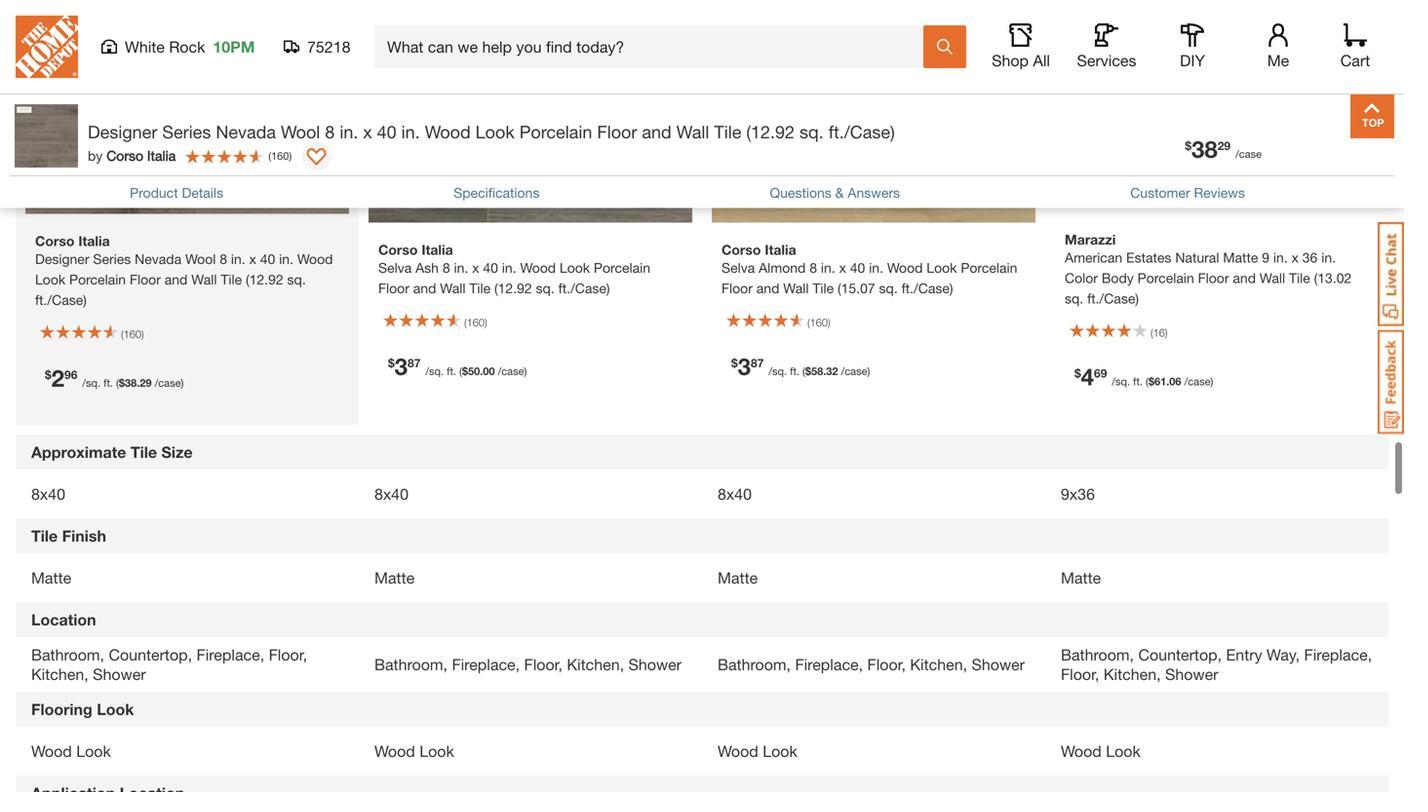 Task type: locate. For each thing, give the bounding box(es) containing it.
1 vertical spatial 38
[[125, 377, 137, 390]]

series
[[162, 121, 211, 142]]

wall up '$ 3 87 /sq. ft. ( $ 50 . 00 /case )'
[[440, 280, 466, 296]]

ft. inside $ 3 87 /sq. ft. ( $ 58 . 32 /case )
[[790, 365, 799, 378]]

(15.07
[[838, 280, 875, 296]]

tile inside corso italia selva ash 8 in. x 40 in. wood look porcelain floor and wall tile (12.92 sq. ft./case)
[[469, 280, 491, 296]]

selva left ash
[[378, 260, 412, 276]]

1 selva from the left
[[378, 260, 412, 276]]

countertop,
[[109, 646, 192, 665], [1138, 646, 1222, 665]]

38 inside "$ 2 96 /sq. ft. ( $ 38 . 29 /case )"
[[125, 377, 137, 390]]

wall for corso italia selva almond 8 in. x 40 in. wood look porcelain floor and wall tile (15.07 sq. ft./case)
[[783, 280, 809, 296]]

0 horizontal spatial bathroom, fireplace, floor, kitchen, shower
[[374, 656, 682, 674]]

kitchen,
[[567, 656, 624, 674], [910, 656, 967, 674], [31, 665, 88, 684], [1104, 665, 1161, 684]]

countertop, up 'flooring look'
[[109, 646, 192, 665]]

porcelain
[[519, 121, 592, 142], [594, 260, 650, 276], [961, 260, 1017, 276], [1138, 270, 1194, 286]]

top button
[[1350, 95, 1394, 138]]

bathroom, fireplace, floor, kitchen, shower
[[374, 656, 682, 674], [718, 656, 1025, 674]]

selva inside corso italia selva ash 8 in. x 40 in. wood look porcelain floor and wall tile (12.92 sq. ft./case)
[[378, 260, 412, 276]]

( right 96
[[116, 377, 119, 390]]

1 horizontal spatial 29
[[1218, 139, 1231, 153]]

8 right ash
[[443, 260, 450, 276]]

bathroom, countertop, entry way, fireplace, floor, kitchen, shower
[[1061, 646, 1372, 684]]

and for designer series nevada wool 8 in. x 40 in. wood look porcelain floor and wall tile (12.92 sq. ft./case)
[[642, 121, 672, 142]]

fireplace,
[[196, 646, 264, 665], [1304, 646, 1372, 665], [452, 656, 520, 674], [795, 656, 863, 674]]

2 horizontal spatial 8x40
[[718, 485, 752, 504]]

italia up almond
[[765, 242, 796, 258]]

8 right almond
[[810, 260, 817, 276]]

8 for wool
[[325, 121, 335, 142]]

(12.92 up 00 at the top left of the page
[[494, 280, 532, 296]]

/sq. for selva almond 8 in. x 40 in. wood look porcelain floor and wall tile (15.07 sq. ft./case)
[[769, 365, 787, 378]]

87
[[408, 356, 421, 370], [751, 356, 764, 370]]

( 160 ) up "$ 2 96 /sq. ft. ( $ 38 . 29 /case )" on the left top of page
[[121, 328, 144, 341]]

. for natural
[[1166, 375, 1169, 388]]

me button
[[1247, 23, 1309, 70]]

0 vertical spatial 38
[[1192, 135, 1218, 163]]

selva almond 8 in. x 40 in. wood look porcelain floor and wall tile (15.07 sq. ft./case) image
[[712, 0, 1035, 223]]

corso down designer
[[106, 148, 143, 164]]

8 inside corso italia selva ash 8 in. x 40 in. wood look porcelain floor and wall tile (12.92 sq. ft./case)
[[443, 260, 450, 276]]

/case inside "$ 2 96 /sq. ft. ( $ 38 . 29 /case )"
[[155, 377, 181, 390]]

(12.92 for designer series nevada wool 8 in. x 40 in. wood look porcelain floor and wall tile (12.92 sq. ft./case)
[[746, 121, 795, 142]]

) right 00 at the top left of the page
[[524, 365, 527, 378]]

/case right "32"
[[841, 365, 867, 378]]

2 8x40 from the left
[[374, 485, 409, 504]]

answers
[[848, 185, 900, 201]]

sq. for designer series nevada wool 8 in. x 40 in. wood look porcelain floor and wall tile (12.92 sq. ft./case)
[[800, 121, 824, 142]]

/sq. inside $ 3 87 /sq. ft. ( $ 58 . 32 /case )
[[769, 365, 787, 378]]

(12.92 inside corso italia selva ash 8 in. x 40 in. wood look porcelain floor and wall tile (12.92 sq. ft./case)
[[494, 280, 532, 296]]

/case inside $ 4 69 /sq. ft. ( $ 61 . 06 /case )
[[1184, 375, 1210, 388]]

italia inside 'corso italia selva almond 8 in. x 40 in. wood look porcelain floor and wall tile (15.07 sq. ft./case)'
[[765, 242, 796, 258]]

29 right 96
[[140, 377, 152, 390]]

40 up the (15.07
[[850, 260, 865, 276]]

87 inside '$ 3 87 /sq. ft. ( $ 50 . 00 /case )'
[[408, 356, 421, 370]]

) up size
[[181, 377, 184, 390]]

87 left the 50 at the left top of page
[[408, 356, 421, 370]]

porcelain inside marazzi american estates natural matte 9 in. x 36 in. color body porcelain floor and wall tile (13.02 sq. ft./case)
[[1138, 270, 1194, 286]]

ft./case) inside corso italia selva ash 8 in. x 40 in. wood look porcelain floor and wall tile (12.92 sq. ft./case)
[[558, 280, 610, 296]]

4 wood look from the left
[[1061, 743, 1141, 761]]

and inside 'corso italia selva almond 8 in. x 40 in. wood look porcelain floor and wall tile (15.07 sq. ft./case)'
[[756, 280, 779, 296]]

ft.
[[447, 365, 456, 378], [790, 365, 799, 378], [1133, 375, 1143, 388], [104, 377, 113, 390]]

x inside 'corso italia selva almond 8 in. x 40 in. wood look porcelain floor and wall tile (15.07 sq. ft./case)'
[[839, 260, 846, 276]]

wall
[[676, 121, 709, 142], [1260, 270, 1285, 286], [440, 280, 466, 296], [783, 280, 809, 296]]

$
[[1185, 139, 1192, 153], [388, 356, 395, 370], [731, 356, 738, 370], [462, 365, 468, 378], [805, 365, 811, 378], [1074, 366, 1081, 380], [45, 368, 51, 382], [1148, 375, 1154, 388], [119, 377, 125, 390]]

3 for selva almond 8 in. x 40 in. wood look porcelain floor and wall tile (15.07 sq. ft./case)
[[738, 352, 751, 380]]

look inside 'corso italia selva almond 8 in. x 40 in. wood look porcelain floor and wall tile (15.07 sq. ft./case)'
[[927, 260, 957, 276]]

40 inside corso italia selva ash 8 in. x 40 in. wood look porcelain floor and wall tile (12.92 sq. ft./case)
[[483, 260, 498, 276]]

countertop, inside bathroom, countertop, fireplace, floor, kitchen, shower
[[109, 646, 192, 665]]

)
[[289, 149, 292, 162], [485, 316, 487, 329], [828, 316, 830, 329], [1165, 327, 1168, 339], [141, 328, 144, 341], [524, 365, 527, 378], [867, 365, 870, 378], [1210, 375, 1213, 388], [181, 377, 184, 390]]

floor
[[597, 121, 637, 142], [1198, 270, 1229, 286], [378, 280, 409, 296], [722, 280, 753, 296]]

(12.92 up questions
[[746, 121, 795, 142]]

2 horizontal spatial 8
[[810, 260, 817, 276]]

0 horizontal spatial 40
[[377, 121, 397, 142]]

1 vertical spatial (12.92
[[494, 280, 532, 296]]

$ up customer reviews
[[1185, 139, 1192, 153]]

. inside '$ 3 87 /sq. ft. ( $ 50 . 00 /case )'
[[480, 365, 483, 378]]

1 horizontal spatial countertop,
[[1138, 646, 1222, 665]]

0 horizontal spatial 29
[[140, 377, 152, 390]]

1 countertop, from the left
[[109, 646, 192, 665]]

160
[[271, 149, 289, 162], [467, 316, 485, 329], [810, 316, 828, 329], [123, 328, 141, 341]]

/case for corso italia selva almond 8 in. x 40 in. wood look porcelain floor and wall tile (15.07 sq. ft./case)
[[841, 365, 867, 378]]

x up the (15.07
[[839, 260, 846, 276]]

3 left 58
[[738, 352, 751, 380]]

ft. inside $ 4 69 /sq. ft. ( $ 61 . 06 /case )
[[1133, 375, 1143, 388]]

(
[[268, 149, 271, 162], [464, 316, 467, 329], [807, 316, 810, 329], [1151, 327, 1153, 339], [121, 328, 123, 341], [459, 365, 462, 378], [802, 365, 805, 378], [1146, 375, 1148, 388], [116, 377, 119, 390]]

61
[[1154, 375, 1166, 388]]

(12.92 for corso italia selva ash 8 in. x 40 in. wood look porcelain floor and wall tile (12.92 sq. ft./case)
[[494, 280, 532, 296]]

( 160 ) up $ 3 87 /sq. ft. ( $ 58 . 32 /case )
[[807, 316, 830, 329]]

8
[[325, 121, 335, 142], [443, 260, 450, 276], [810, 260, 817, 276]]

wood look
[[31, 743, 111, 761], [374, 743, 454, 761], [718, 743, 797, 761], [1061, 743, 1141, 761]]

1 87 from the left
[[408, 356, 421, 370]]

/case inside $ 38 29 /case
[[1235, 148, 1262, 160]]

1 8x40 from the left
[[31, 485, 65, 504]]

floor for designer series nevada wool 8 in. x 40 in. wood look porcelain floor and wall tile (12.92 sq. ft./case)
[[597, 121, 637, 142]]

/case up size
[[155, 377, 181, 390]]

corso up ash
[[378, 242, 418, 258]]

1 horizontal spatial selva
[[722, 260, 755, 276]]

87 inside $ 3 87 /sq. ft. ( $ 58 . 32 /case )
[[751, 356, 764, 370]]

( left 61
[[1146, 375, 1148, 388]]

porcelain for corso italia selva ash 8 in. x 40 in. wood look porcelain floor and wall tile (12.92 sq. ft./case)
[[594, 260, 650, 276]]

ft./case) for corso italia selva almond 8 in. x 40 in. wood look porcelain floor and wall tile (15.07 sq. ft./case)
[[902, 280, 953, 296]]

/sq. inside "$ 2 96 /sq. ft. ( $ 38 . 29 /case )"
[[82, 377, 101, 390]]

designer series nevada wool 8 in. x 40 in. wood look porcelain floor and wall tile (12.92 sq. ft./case)
[[88, 121, 895, 142]]

wall down almond
[[783, 280, 809, 296]]

and down ash
[[413, 280, 436, 296]]

selva inside 'corso italia selva almond 8 in. x 40 in. wood look porcelain floor and wall tile (15.07 sq. ft./case)'
[[722, 260, 755, 276]]

( 16 )
[[1151, 327, 1168, 339]]

x left 36 at top
[[1292, 250, 1299, 266]]

floor for corso italia selva almond 8 in. x 40 in. wood look porcelain floor and wall tile (15.07 sq. ft./case)
[[722, 280, 753, 296]]

2 bathroom, fireplace, floor, kitchen, shower from the left
[[718, 656, 1025, 674]]

2 wood look from the left
[[374, 743, 454, 761]]

87 for corso italia selva almond 8 in. x 40 in. wood look porcelain floor and wall tile (15.07 sq. ft./case)
[[751, 356, 764, 370]]

corso inside 'corso italia selva almond 8 in. x 40 in. wood look porcelain floor and wall tile (15.07 sq. ft./case)'
[[722, 242, 761, 258]]

) up $ 4 69 /sq. ft. ( $ 61 . 06 /case )
[[1165, 327, 1168, 339]]

shower inside bathroom, countertop, entry way, fireplace, floor, kitchen, shower
[[1165, 665, 1218, 684]]

corso for corso italia selva almond 8 in. x 40 in. wood look porcelain floor and wall tile (15.07 sq. ft./case)
[[722, 242, 761, 258]]

and down what can we help you find today? 'search box'
[[642, 121, 672, 142]]

product details button
[[130, 183, 223, 203], [130, 183, 223, 203]]

questions & answers button
[[770, 183, 900, 203], [770, 183, 900, 203]]

ft./case)
[[829, 121, 895, 142], [558, 280, 610, 296], [902, 280, 953, 296], [1087, 290, 1139, 307]]

) left display icon
[[289, 149, 292, 162]]

italia up ash
[[422, 242, 453, 258]]

kitchen, inside bathroom, countertop, entry way, fireplace, floor, kitchen, shower
[[1104, 665, 1161, 684]]

1 horizontal spatial 87
[[751, 356, 764, 370]]

2 horizontal spatial corso
[[722, 242, 761, 258]]

1 wood look from the left
[[31, 743, 111, 761]]

160 for $ 2 96 /sq. ft. ( $ 38 . 29 /case )
[[123, 328, 141, 341]]

sq.
[[800, 121, 824, 142], [536, 280, 555, 296], [879, 280, 898, 296], [1065, 290, 1083, 307]]

. inside $ 3 87 /sq. ft. ( $ 58 . 32 /case )
[[823, 365, 826, 378]]

0 vertical spatial 29
[[1218, 139, 1231, 153]]

) right 06
[[1210, 375, 1213, 388]]

x for corso italia selva ash 8 in. x 40 in. wood look porcelain floor and wall tile (12.92 sq. ft./case)
[[472, 260, 479, 276]]

29
[[1218, 139, 1231, 153], [140, 377, 152, 390]]

wall for corso italia selva ash 8 in. x 40 in. wood look porcelain floor and wall tile (12.92 sq. ft./case)
[[440, 280, 466, 296]]

32
[[826, 365, 838, 378]]

sq. for corso italia selva ash 8 in. x 40 in. wood look porcelain floor and wall tile (12.92 sq. ft./case)
[[536, 280, 555, 296]]

display image
[[306, 148, 326, 168]]

services button
[[1075, 23, 1138, 70]]

wood inside 'corso italia selva almond 8 in. x 40 in. wood look porcelain floor and wall tile (15.07 sq. ft./case)'
[[887, 260, 923, 276]]

/sq. inside '$ 3 87 /sq. ft. ( $ 50 . 00 /case )'
[[425, 365, 444, 378]]

look
[[475, 121, 515, 142], [560, 260, 590, 276], [927, 260, 957, 276], [97, 701, 134, 719], [76, 743, 111, 761], [419, 743, 454, 761], [763, 743, 797, 761], [1106, 743, 1141, 761]]

8 inside 'corso italia selva almond 8 in. x 40 in. wood look porcelain floor and wall tile (15.07 sq. ft./case)'
[[810, 260, 817, 276]]

countertop, inside bathroom, countertop, entry way, fireplace, floor, kitchen, shower
[[1138, 646, 1222, 665]]

wall inside 'corso italia selva almond 8 in. x 40 in. wood look porcelain floor and wall tile (15.07 sq. ft./case)'
[[783, 280, 809, 296]]

bathroom, inside bathroom, countertop, entry way, fireplace, floor, kitchen, shower
[[1061, 646, 1134, 665]]

tile
[[714, 121, 741, 142], [1289, 270, 1310, 286], [469, 280, 491, 296], [813, 280, 834, 296], [131, 443, 157, 462], [31, 527, 58, 546]]

ft. left 58
[[790, 365, 799, 378]]

kitchen, inside bathroom, countertop, fireplace, floor, kitchen, shower
[[31, 665, 88, 684]]

) up 00 at the top left of the page
[[485, 316, 487, 329]]

8 right wool
[[325, 121, 335, 142]]

x for designer series nevada wool 8 in. x 40 in. wood look porcelain floor and wall tile (12.92 sq. ft./case)
[[363, 121, 372, 142]]

feedback link image
[[1378, 330, 1404, 435]]

ft./case) inside 'corso italia selva almond 8 in. x 40 in. wood look porcelain floor and wall tile (15.07 sq. ft./case)'
[[902, 280, 953, 296]]

american estates natural matte 9 in. x 36 in. color body porcelain floor and wall tile (13.02 sq. ft./case) image
[[1055, 0, 1379, 212]]

in.
[[340, 121, 358, 142], [401, 121, 420, 142], [1273, 250, 1288, 266], [1321, 250, 1336, 266], [454, 260, 468, 276], [502, 260, 516, 276], [821, 260, 835, 276], [869, 260, 883, 276]]

/sq. left 58
[[769, 365, 787, 378]]

. for ash
[[480, 365, 483, 378]]

tile inside 'corso italia selva almond 8 in. x 40 in. wood look porcelain floor and wall tile (15.07 sq. ft./case)'
[[813, 280, 834, 296]]

/sq. right "69"
[[1112, 375, 1130, 388]]

ft. inside '$ 3 87 /sq. ft. ( $ 50 . 00 /case )'
[[447, 365, 456, 378]]

tile finish
[[31, 527, 106, 546]]

0 horizontal spatial selva
[[378, 260, 412, 276]]

$ 3 87 /sq. ft. ( $ 50 . 00 /case )
[[388, 352, 527, 380]]

italia
[[147, 148, 176, 164], [422, 242, 453, 258], [765, 242, 796, 258]]

$ left the 50 at the left top of page
[[388, 356, 395, 370]]

$ left 00 at the top left of the page
[[462, 365, 468, 378]]

( left 58
[[802, 365, 805, 378]]

1 vertical spatial 29
[[140, 377, 152, 390]]

) right "32"
[[867, 365, 870, 378]]

$ left 58
[[731, 356, 738, 370]]

0 horizontal spatial 3
[[395, 352, 408, 380]]

1 horizontal spatial italia
[[422, 242, 453, 258]]

porcelain inside 'corso italia selva almond 8 in. x 40 in. wood look porcelain floor and wall tile (15.07 sq. ft./case)'
[[961, 260, 1017, 276]]

marazzi american estates natural matte 9 in. x 36 in. color body porcelain floor and wall tile (13.02 sq. ft./case)
[[1065, 231, 1352, 307]]

corso
[[106, 148, 143, 164], [378, 242, 418, 258], [722, 242, 761, 258]]

sq. inside corso italia selva ash 8 in. x 40 in. wood look porcelain floor and wall tile (12.92 sq. ft./case)
[[536, 280, 555, 296]]

3 for selva ash 8 in. x 40 in. wood look porcelain floor and wall tile (12.92 sq. ft./case)
[[395, 352, 408, 380]]

/sq. left the 50 at the left top of page
[[425, 365, 444, 378]]

29 inside "$ 2 96 /sq. ft. ( $ 38 . 29 /case )"
[[140, 377, 152, 390]]

/sq. inside $ 4 69 /sq. ft. ( $ 61 . 06 /case )
[[1112, 375, 1130, 388]]

$ left 96
[[45, 368, 51, 382]]

40 right wool
[[377, 121, 397, 142]]

4
[[1081, 363, 1094, 390]]

75218
[[307, 38, 351, 56]]

0 horizontal spatial 38
[[125, 377, 137, 390]]

2 horizontal spatial italia
[[765, 242, 796, 258]]

40
[[377, 121, 397, 142], [483, 260, 498, 276], [850, 260, 865, 276]]

. inside $ 4 69 /sq. ft. ( $ 61 . 06 /case )
[[1166, 375, 1169, 388]]

wood
[[425, 121, 471, 142], [520, 260, 556, 276], [887, 260, 923, 276], [31, 743, 72, 761], [374, 743, 415, 761], [718, 743, 758, 761], [1061, 743, 1102, 761]]

product details
[[130, 185, 223, 201]]

flooring look
[[31, 701, 134, 719]]

porcelain inside corso italia selva ash 8 in. x 40 in. wood look porcelain floor and wall tile (12.92 sq. ft./case)
[[594, 260, 650, 276]]

( up $ 4 69 /sq. ft. ( $ 61 . 06 /case )
[[1151, 327, 1153, 339]]

x right ash
[[472, 260, 479, 276]]

2 selva from the left
[[722, 260, 755, 276]]

3
[[395, 352, 408, 380], [738, 352, 751, 380]]

$ 4 69 /sq. ft. ( $ 61 . 06 /case )
[[1074, 363, 1213, 390]]

sq. inside 'corso italia selva almond 8 in. x 40 in. wood look porcelain floor and wall tile (15.07 sq. ft./case)'
[[879, 280, 898, 296]]

floor, inside bathroom, countertop, entry way, fireplace, floor, kitchen, shower
[[1061, 665, 1099, 684]]

corso up almond
[[722, 242, 761, 258]]

corso inside corso italia selva ash 8 in. x 40 in. wood look porcelain floor and wall tile (12.92 sq. ft./case)
[[378, 242, 418, 258]]

9x36
[[1061, 485, 1095, 504]]

wall down 9
[[1260, 270, 1285, 286]]

29 inside $ 38 29 /case
[[1218, 139, 1231, 153]]

( up "$ 2 96 /sq. ft. ( $ 38 . 29 /case )" on the left top of page
[[121, 328, 123, 341]]

matte inside marazzi american estates natural matte 9 in. x 36 in. color body porcelain floor and wall tile (13.02 sq. ft./case)
[[1223, 250, 1258, 266]]

( 160 ) up '$ 3 87 /sq. ft. ( $ 50 . 00 /case )'
[[464, 316, 487, 329]]

matte
[[1223, 250, 1258, 266], [31, 569, 71, 587], [374, 569, 415, 587], [718, 569, 758, 587], [1061, 569, 1101, 587]]

wool
[[281, 121, 320, 142]]

/sq.
[[425, 365, 444, 378], [769, 365, 787, 378], [1112, 375, 1130, 388], [82, 377, 101, 390]]

( inside $ 4 69 /sq. ft. ( $ 61 . 06 /case )
[[1146, 375, 1148, 388]]

wood inside corso italia selva ash 8 in. x 40 in. wood look porcelain floor and wall tile (12.92 sq. ft./case)
[[520, 260, 556, 276]]

/case inside '$ 3 87 /sq. ft. ( $ 50 . 00 /case )'
[[498, 365, 524, 378]]

ft. left 61
[[1133, 375, 1143, 388]]

selva ash 8 in. x 40 in. wood look porcelain floor and wall tile (12.92 sq. ft./case) image
[[369, 0, 692, 223]]

ft. right 96
[[104, 377, 113, 390]]

1 horizontal spatial bathroom, fireplace, floor, kitchen, shower
[[718, 656, 1025, 674]]

$ 38 29 /case
[[1185, 135, 1262, 163]]

x
[[363, 121, 372, 142], [1292, 250, 1299, 266], [472, 260, 479, 276], [839, 260, 846, 276]]

1 horizontal spatial 8
[[443, 260, 450, 276]]

160 up '$ 3 87 /sq. ft. ( $ 50 . 00 /case )'
[[467, 316, 485, 329]]

italia for corso italia selva ash 8 in. x 40 in. wood look porcelain floor and wall tile (12.92 sq. ft./case)
[[422, 242, 453, 258]]

0 horizontal spatial 87
[[408, 356, 421, 370]]

x right wool
[[363, 121, 372, 142]]

3 left the 50 at the left top of page
[[395, 352, 408, 380]]

0 horizontal spatial countertop,
[[109, 646, 192, 665]]

1 bathroom, fireplace, floor, kitchen, shower from the left
[[374, 656, 682, 674]]

160 down wool
[[271, 149, 289, 162]]

/case
[[1235, 148, 1262, 160], [498, 365, 524, 378], [841, 365, 867, 378], [1184, 375, 1210, 388], [155, 377, 181, 390]]

selva left almond
[[722, 260, 755, 276]]

/sq. right 96
[[82, 377, 101, 390]]

38 up reviews
[[1192, 135, 1218, 163]]

( 160 )
[[268, 149, 292, 162], [464, 316, 487, 329], [807, 316, 830, 329], [121, 328, 144, 341]]

corso italia selva ash 8 in. x 40 in. wood look porcelain floor and wall tile (12.92 sq. ft./case)
[[378, 242, 650, 296]]

and inside corso italia selva ash 8 in. x 40 in. wood look porcelain floor and wall tile (12.92 sq. ft./case)
[[413, 280, 436, 296]]

ft./case) for corso italia selva ash 8 in. x 40 in. wood look porcelain floor and wall tile (12.92 sq. ft./case)
[[558, 280, 610, 296]]

countertop, left "entry"
[[1138, 646, 1222, 665]]

look inside corso italia selva ash 8 in. x 40 in. wood look porcelain floor and wall tile (12.92 sq. ft./case)
[[560, 260, 590, 276]]

87 left 58
[[751, 356, 764, 370]]

and
[[642, 121, 672, 142], [1233, 270, 1256, 286], [413, 280, 436, 296], [756, 280, 779, 296]]

38
[[1192, 135, 1218, 163], [125, 377, 137, 390]]

selva
[[378, 260, 412, 276], [722, 260, 755, 276]]

40 right ash
[[483, 260, 498, 276]]

/sq. for american estates natural matte 9 in. x 36 in. color body porcelain floor and wall tile (13.02 sq. ft./case)
[[1112, 375, 1130, 388]]

160 up "$ 2 96 /sq. ft. ( $ 38 . 29 /case )" on the left top of page
[[123, 328, 141, 341]]

and down almond
[[756, 280, 779, 296]]

0 horizontal spatial 8
[[325, 121, 335, 142]]

all
[[1033, 51, 1050, 70]]

1 horizontal spatial 38
[[1192, 135, 1218, 163]]

1 horizontal spatial 3
[[738, 352, 751, 380]]

40 inside 'corso italia selva almond 8 in. x 40 in. wood look porcelain floor and wall tile (15.07 sq. ft./case)'
[[850, 260, 865, 276]]

italia inside corso italia selva ash 8 in. x 40 in. wood look porcelain floor and wall tile (12.92 sq. ft./case)
[[422, 242, 453, 258]]

/case right 06
[[1184, 375, 1210, 388]]

floor,
[[269, 646, 307, 665], [524, 656, 563, 674], [867, 656, 906, 674], [1061, 665, 1099, 684]]

almond
[[759, 260, 806, 276]]

ft./case) for designer series nevada wool 8 in. x 40 in. wood look porcelain floor and wall tile (12.92 sq. ft./case)
[[829, 121, 895, 142]]

(12.92
[[746, 121, 795, 142], [494, 280, 532, 296]]

1 3 from the left
[[395, 352, 408, 380]]

0 vertical spatial (12.92
[[746, 121, 795, 142]]

live chat image
[[1378, 222, 1404, 327]]

floor inside 'corso italia selva almond 8 in. x 40 in. wood look porcelain floor and wall tile (15.07 sq. ft./case)'
[[722, 280, 753, 296]]

x inside corso italia selva ash 8 in. x 40 in. wood look porcelain floor and wall tile (12.92 sq. ft./case)
[[472, 260, 479, 276]]

questions & answers
[[770, 185, 900, 201]]

wall down what can we help you find today? 'search box'
[[676, 121, 709, 142]]

2 countertop, from the left
[[1138, 646, 1222, 665]]

/case inside $ 3 87 /sq. ft. ( $ 58 . 32 /case )
[[841, 365, 867, 378]]

1 horizontal spatial 40
[[483, 260, 498, 276]]

italia down "series"
[[147, 148, 176, 164]]

ft. left the 50 at the left top of page
[[447, 365, 456, 378]]

0 horizontal spatial (12.92
[[494, 280, 532, 296]]

2 3 from the left
[[738, 352, 751, 380]]

96
[[64, 368, 77, 382]]

0 horizontal spatial 8x40
[[31, 485, 65, 504]]

nevada
[[216, 121, 276, 142]]

/sq. for selva ash 8 in. x 40 in. wood look porcelain floor and wall tile (12.92 sq. ft./case)
[[425, 365, 444, 378]]

countertop, for entry
[[1138, 646, 1222, 665]]

location
[[31, 611, 96, 629]]

38 right 96
[[125, 377, 137, 390]]

floor inside corso italia selva ash 8 in. x 40 in. wood look porcelain floor and wall tile (12.92 sq. ft./case)
[[378, 280, 409, 296]]

2 87 from the left
[[751, 356, 764, 370]]

160 up $ 3 87 /sq. ft. ( $ 58 . 32 /case )
[[810, 316, 828, 329]]

( inside "$ 2 96 /sq. ft. ( $ 38 . 29 /case )"
[[116, 377, 119, 390]]

and left (13.02
[[1233, 270, 1256, 286]]

1 horizontal spatial 8x40
[[374, 485, 409, 504]]

wall inside corso italia selva ash 8 in. x 40 in. wood look porcelain floor and wall tile (12.92 sq. ft./case)
[[440, 280, 466, 296]]

40 for wool
[[377, 121, 397, 142]]

1 horizontal spatial (12.92
[[746, 121, 795, 142]]

( left the 50 at the left top of page
[[459, 365, 462, 378]]

1 horizontal spatial corso
[[378, 242, 418, 258]]

2 horizontal spatial 40
[[850, 260, 865, 276]]

/case right 00 at the top left of the page
[[498, 365, 524, 378]]

29 up reviews
[[1218, 139, 1231, 153]]

What can we help you find today? search field
[[387, 26, 922, 67]]

specifications button
[[454, 183, 540, 203], [454, 183, 540, 203]]

8 for almond
[[810, 260, 817, 276]]

/case up reviews
[[1235, 148, 1262, 160]]



Task type: vqa. For each thing, say whether or not it's contained in the screenshot.
PORCELAIN in the Corso Italia Selva Almond 8 in. x 40 in. Wood Look Porcelain Floor and Wall Tile (15.07 sq. ft./Case)
yes



Task type: describe. For each thing, give the bounding box(es) containing it.
services
[[1077, 51, 1136, 70]]

$ inside $ 38 29 /case
[[1185, 139, 1192, 153]]

me
[[1267, 51, 1289, 70]]

shop all button
[[990, 23, 1052, 70]]

white
[[125, 38, 165, 56]]

0 horizontal spatial corso
[[106, 148, 143, 164]]

ash
[[415, 260, 439, 276]]

white rock 10pm
[[125, 38, 255, 56]]

color
[[1065, 270, 1098, 286]]

) inside $ 4 69 /sq. ft. ( $ 61 . 06 /case )
[[1210, 375, 1213, 388]]

by
[[88, 148, 103, 164]]

specifications
[[454, 185, 540, 201]]

( up '$ 3 87 /sq. ft. ( $ 50 . 00 /case )'
[[464, 316, 467, 329]]

) inside $ 3 87 /sq. ft. ( $ 58 . 32 /case )
[[867, 365, 870, 378]]

flooring
[[31, 701, 92, 719]]

finish
[[62, 527, 106, 546]]

36
[[1302, 250, 1318, 266]]

rock
[[169, 38, 205, 56]]

italia for corso italia selva almond 8 in. x 40 in. wood look porcelain floor and wall tile (15.07 sq. ft./case)
[[765, 242, 796, 258]]

and for corso italia selva almond 8 in. x 40 in. wood look porcelain floor and wall tile (15.07 sq. ft./case)
[[756, 280, 779, 296]]

$ 3 87 /sq. ft. ( $ 58 . 32 /case )
[[731, 352, 870, 380]]

(13.02
[[1314, 270, 1352, 286]]

size
[[161, 443, 193, 462]]

$ right 96
[[119, 377, 125, 390]]

diy
[[1180, 51, 1205, 70]]

06
[[1169, 375, 1181, 388]]

diy button
[[1161, 23, 1224, 70]]

2
[[51, 364, 64, 392]]

floor, inside bathroom, countertop, fireplace, floor, kitchen, shower
[[269, 646, 307, 665]]

corso italia selva almond 8 in. x 40 in. wood look porcelain floor and wall tile (15.07 sq. ft./case)
[[722, 242, 1017, 296]]

the home depot logo image
[[16, 16, 78, 78]]

ft. for selva almond 8 in. x 40 in. wood look porcelain floor and wall tile (15.07 sq. ft./case)
[[790, 365, 799, 378]]

( inside '$ 3 87 /sq. ft. ( $ 50 . 00 /case )'
[[459, 365, 462, 378]]

( down nevada
[[268, 149, 271, 162]]

body
[[1102, 270, 1134, 286]]

/case for marazzi american estates natural matte 9 in. x 36 in. color body porcelain floor and wall tile (13.02 sq. ft./case)
[[1184, 375, 1210, 388]]

69
[[1094, 366, 1107, 380]]

) up "32"
[[828, 316, 830, 329]]

wall inside marazzi american estates natural matte 9 in. x 36 in. color body porcelain floor and wall tile (13.02 sq. ft./case)
[[1260, 270, 1285, 286]]

countertop, for fireplace,
[[109, 646, 192, 665]]

floor for corso italia selva ash 8 in. x 40 in. wood look porcelain floor and wall tile (12.92 sq. ft./case)
[[378, 280, 409, 296]]

way,
[[1267, 646, 1300, 665]]

porcelain for designer series nevada wool 8 in. x 40 in. wood look porcelain floor and wall tile (12.92 sq. ft./case)
[[519, 121, 592, 142]]

/case for corso italia selva ash 8 in. x 40 in. wood look porcelain floor and wall tile (12.92 sq. ft./case)
[[498, 365, 524, 378]]

( 160 ) for $ 3 87 /sq. ft. ( $ 50 . 00 /case )
[[464, 316, 487, 329]]

10pm
[[213, 38, 255, 56]]

tile inside marazzi american estates natural matte 9 in. x 36 in. color body porcelain floor and wall tile (13.02 sq. ft./case)
[[1289, 270, 1310, 286]]

) inside '$ 3 87 /sq. ft. ( $ 50 . 00 /case )'
[[524, 365, 527, 378]]

shop all
[[992, 51, 1050, 70]]

x inside marazzi american estates natural matte 9 in. x 36 in. color body porcelain floor and wall tile (13.02 sq. ft./case)
[[1292, 250, 1299, 266]]

selva for selva almond 8 in. x 40 in. wood look porcelain floor and wall tile (15.07 sq. ft./case)
[[722, 260, 755, 276]]

sq. inside marazzi american estates natural matte 9 in. x 36 in. color body porcelain floor and wall tile (13.02 sq. ft./case)
[[1065, 290, 1083, 307]]

reviews
[[1194, 185, 1245, 201]]

( up $ 3 87 /sq. ft. ( $ 58 . 32 /case )
[[807, 316, 810, 329]]

ft. for selva ash 8 in. x 40 in. wood look porcelain floor and wall tile (12.92 sq. ft./case)
[[447, 365, 456, 378]]

porcelain for corso italia selva almond 8 in. x 40 in. wood look porcelain floor and wall tile (15.07 sq. ft./case)
[[961, 260, 1017, 276]]

designer
[[88, 121, 157, 142]]

marazzi
[[1065, 231, 1116, 248]]

details
[[182, 185, 223, 201]]

. inside "$ 2 96 /sq. ft. ( $ 38 . 29 /case )"
[[137, 377, 140, 390]]

( inside $ 3 87 /sq. ft. ( $ 58 . 32 /case )
[[802, 365, 805, 378]]

ft. for american estates natural matte 9 in. x 36 in. color body porcelain floor and wall tile (13.02 sq. ft./case)
[[1133, 375, 1143, 388]]

160 for $ 3 87 /sq. ft. ( $ 50 . 00 /case )
[[467, 316, 485, 329]]

customer reviews
[[1130, 185, 1245, 201]]

ft./case) inside marazzi american estates natural matte 9 in. x 36 in. color body porcelain floor and wall tile (13.02 sq. ft./case)
[[1087, 290, 1139, 307]]

9
[[1262, 250, 1270, 266]]

cart link
[[1334, 23, 1377, 70]]

and inside marazzi american estates natural matte 9 in. x 36 in. color body porcelain floor and wall tile (13.02 sq. ft./case)
[[1233, 270, 1256, 286]]

) up "$ 2 96 /sq. ft. ( $ 38 . 29 /case )" on the left top of page
[[141, 328, 144, 341]]

approximate tile size
[[31, 443, 193, 462]]

bathroom, inside bathroom, countertop, fireplace, floor, kitchen, shower
[[31, 646, 104, 665]]

product image image
[[15, 104, 78, 168]]

shop
[[992, 51, 1029, 70]]

0 horizontal spatial italia
[[147, 148, 176, 164]]

16
[[1153, 327, 1165, 339]]

160 for $ 3 87 /sq. ft. ( $ 58 . 32 /case )
[[810, 316, 828, 329]]

( 160 ) down wool
[[268, 149, 292, 162]]

american
[[1065, 250, 1122, 266]]

00
[[483, 365, 495, 378]]

( 160 ) for $ 2 96 /sq. ft. ( $ 38 . 29 /case )
[[121, 328, 144, 341]]

( 160 ) for $ 3 87 /sq. ft. ( $ 58 . 32 /case )
[[807, 316, 830, 329]]

estates
[[1126, 250, 1171, 266]]

corso for corso italia selva ash 8 in. x 40 in. wood look porcelain floor and wall tile (12.92 sq. ft./case)
[[378, 242, 418, 258]]

ft. inside "$ 2 96 /sq. ft. ( $ 38 . 29 /case )"
[[104, 377, 113, 390]]

&
[[835, 185, 844, 201]]

$ 2 96 /sq. ft. ( $ 38 . 29 /case )
[[45, 364, 184, 392]]

$ left 06
[[1148, 375, 1154, 388]]

by corso italia
[[88, 148, 176, 164]]

sq. for corso italia selva almond 8 in. x 40 in. wood look porcelain floor and wall tile (15.07 sq. ft./case)
[[879, 280, 898, 296]]

87 for corso italia selva ash 8 in. x 40 in. wood look porcelain floor and wall tile (12.92 sq. ft./case)
[[408, 356, 421, 370]]

bathroom, countertop, fireplace, floor, kitchen, shower
[[31, 646, 307, 684]]

approximate
[[31, 443, 126, 462]]

floor inside marazzi american estates natural matte 9 in. x 36 in. color body porcelain floor and wall tile (13.02 sq. ft./case)
[[1198, 270, 1229, 286]]

x for corso italia selva almond 8 in. x 40 in. wood look porcelain floor and wall tile (15.07 sq. ft./case)
[[839, 260, 846, 276]]

questions
[[770, 185, 831, 201]]

75218 button
[[284, 37, 351, 57]]

fireplace, inside bathroom, countertop, entry way, fireplace, floor, kitchen, shower
[[1304, 646, 1372, 665]]

3 8x40 from the left
[[718, 485, 752, 504]]

customer
[[1130, 185, 1190, 201]]

3 wood look from the left
[[718, 743, 797, 761]]

. for almond
[[823, 365, 826, 378]]

) inside "$ 2 96 /sq. ft. ( $ 38 . 29 /case )"
[[181, 377, 184, 390]]

and for corso italia selva ash 8 in. x 40 in. wood look porcelain floor and wall tile (12.92 sq. ft./case)
[[413, 280, 436, 296]]

entry
[[1226, 646, 1262, 665]]

40 for almond
[[850, 260, 865, 276]]

wall for designer series nevada wool 8 in. x 40 in. wood look porcelain floor and wall tile (12.92 sq. ft./case)
[[676, 121, 709, 142]]

58
[[811, 365, 823, 378]]

cart
[[1340, 51, 1370, 70]]

$ left "69"
[[1074, 366, 1081, 380]]

$ left "32"
[[805, 365, 811, 378]]

8 for ash
[[443, 260, 450, 276]]

selva for selva ash 8 in. x 40 in. wood look porcelain floor and wall tile (12.92 sq. ft./case)
[[378, 260, 412, 276]]

40 for ash
[[483, 260, 498, 276]]

shower inside bathroom, countertop, fireplace, floor, kitchen, shower
[[93, 665, 146, 684]]

50
[[468, 365, 480, 378]]

product
[[130, 185, 178, 201]]

fireplace, inside bathroom, countertop, fireplace, floor, kitchen, shower
[[196, 646, 264, 665]]

natural
[[1175, 250, 1219, 266]]



